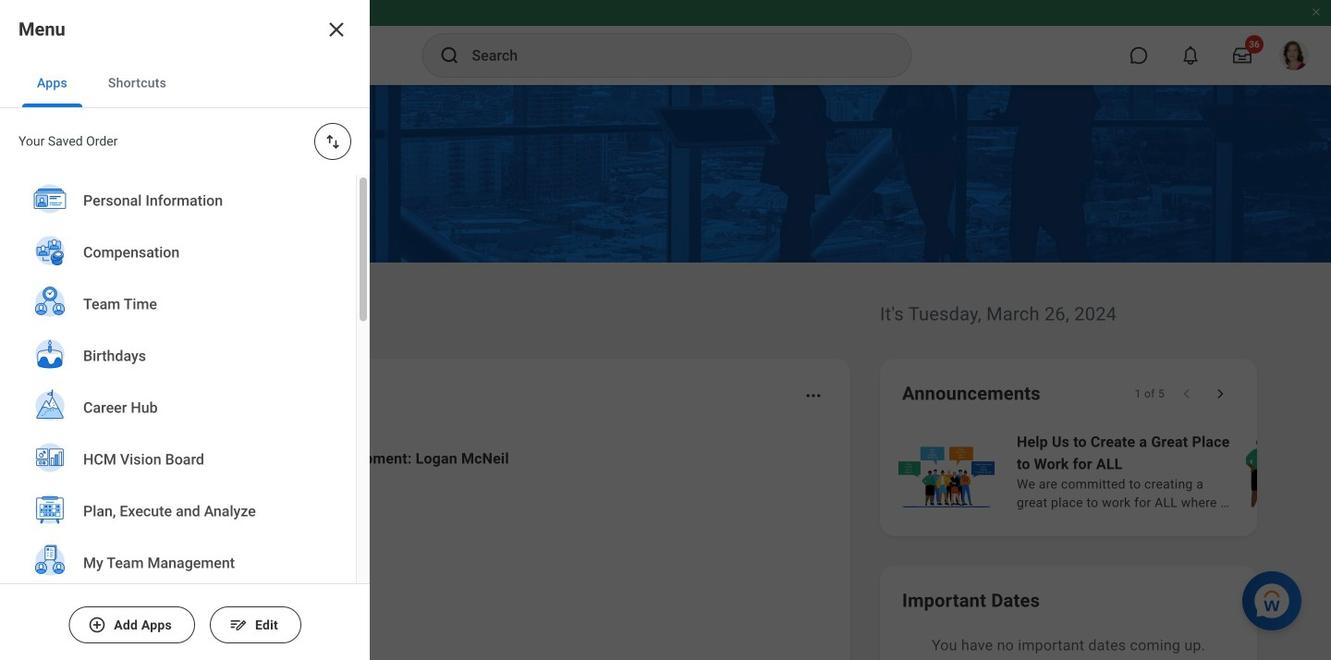 Task type: describe. For each thing, give the bounding box(es) containing it.
chevron left small image
[[1178, 385, 1197, 403]]

plus circle image
[[88, 616, 106, 634]]

search image
[[439, 44, 461, 67]]

profile logan mcneil element
[[1269, 35, 1321, 76]]

text edit image
[[229, 616, 248, 634]]



Task type: locate. For each thing, give the bounding box(es) containing it.
main content
[[0, 85, 1332, 660]]

list inside 'global navigation' dialog
[[0, 175, 356, 660]]

list
[[0, 175, 356, 660], [895, 429, 1332, 514], [96, 433, 829, 660]]

banner
[[0, 0, 1332, 85]]

global navigation dialog
[[0, 0, 370, 660]]

close environment banner image
[[1311, 6, 1322, 18]]

sort image
[[324, 132, 342, 151]]

inbox large image
[[1234, 46, 1252, 65]]

x image
[[326, 18, 348, 41]]

tab list
[[0, 59, 370, 108]]

book open image
[[123, 633, 151, 660]]

inbox image
[[123, 558, 151, 585]]

chevron right small image
[[1211, 385, 1230, 403]]

notifications large image
[[1182, 46, 1200, 65]]

status
[[1135, 387, 1165, 401]]



Task type: vqa. For each thing, say whether or not it's contained in the screenshot.
"TOTAL" "element"
no



